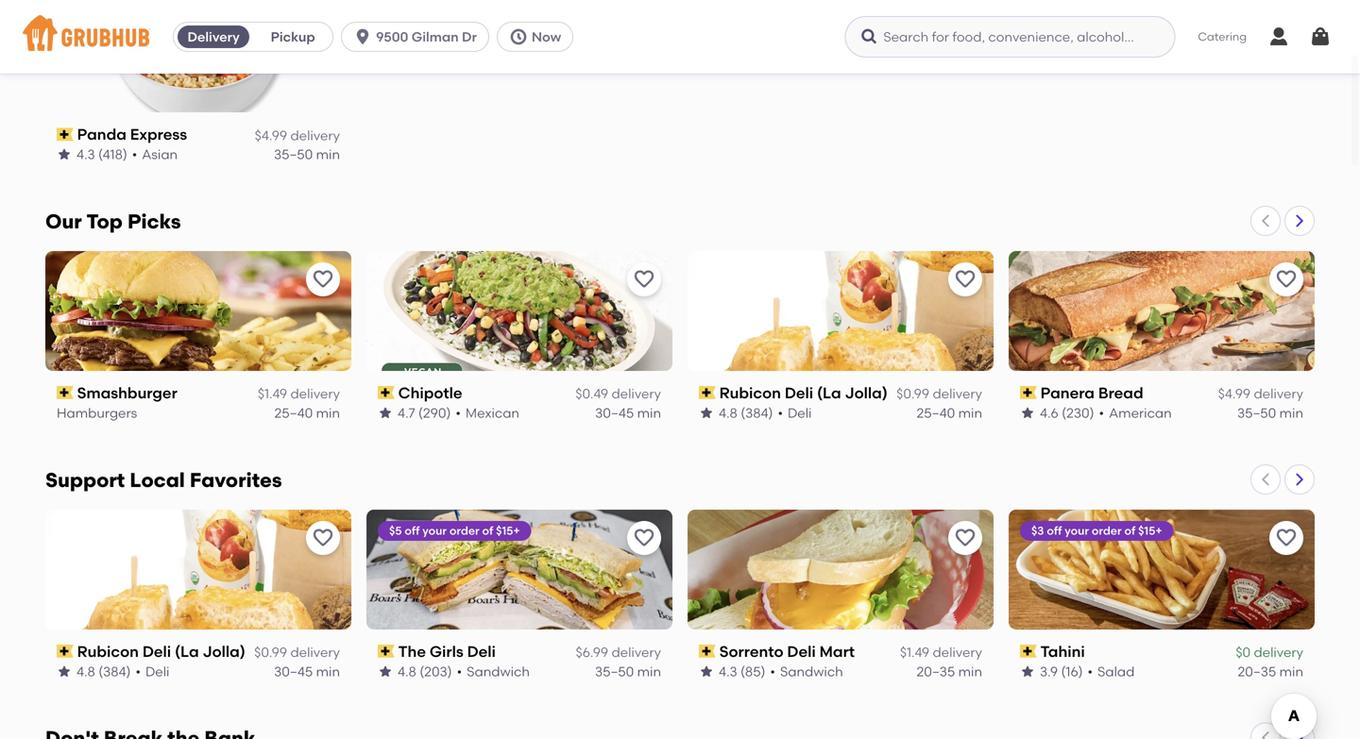 Task type: vqa. For each thing, say whether or not it's contained in the screenshot.
Smashburger's 25–40
yes



Task type: describe. For each thing, give the bounding box(es) containing it.
catering button
[[1185, 15, 1261, 58]]

20–35 for sorrento deli mart
[[917, 664, 956, 680]]

svg image for now
[[509, 27, 528, 46]]

the
[[398, 643, 426, 661]]

4.8 (203)
[[398, 664, 452, 680]]

favorites
[[190, 468, 282, 493]]

Search for food, convenience, alcohol... search field
[[845, 16, 1176, 58]]

panera
[[1041, 384, 1095, 402]]

delivery for smashburger logo at the left
[[291, 386, 340, 402]]

(la for 30–45
[[175, 643, 199, 661]]

bread
[[1099, 384, 1144, 402]]

star icon image for "rubicon deli (la jolla) logo" related to 30–45 min
[[57, 665, 72, 680]]

min for chipotle logo on the left of the page
[[637, 405, 661, 421]]

chipotle logo image
[[367, 251, 673, 371]]

star icon image for chipotle logo on the left of the page
[[378, 406, 393, 421]]

off for tahini
[[1047, 524, 1062, 538]]

american
[[1109, 405, 1172, 421]]

4.8 (384) for 30–45
[[77, 664, 131, 680]]

35–50 for the girls deli
[[595, 664, 634, 680]]

star icon image for 'panera bread logo'
[[1021, 406, 1036, 421]]

$1.49 for sorrento deli mart
[[900, 645, 930, 661]]

subscription pass image for chipotle
[[378, 387, 395, 400]]

$1.49 for smashburger
[[258, 386, 287, 402]]

subscription pass image for panda
[[57, 128, 73, 141]]

delivery for tahini logo
[[1254, 645, 1304, 661]]

pickup button
[[253, 22, 333, 52]]

tahini logo image
[[1009, 510, 1315, 630]]

• deli for 30–45
[[136, 664, 170, 680]]

jolla) for 25–40
[[845, 384, 888, 402]]

delivery for the girls deli logo on the left of page
[[612, 645, 661, 661]]

min for 'panera bread logo'
[[1280, 405, 1304, 421]]

chipotle
[[398, 384, 463, 402]]

saved restaurant image
[[312, 9, 335, 32]]

$1.49 delivery for smashburger
[[258, 386, 340, 402]]

35–50 min for panda express
[[274, 147, 340, 163]]

4.7
[[398, 405, 415, 421]]

2 save this restaurant image from the left
[[633, 527, 656, 550]]

sorrento deli mart logo image
[[688, 510, 994, 630]]

1 horizontal spatial svg image
[[1268, 26, 1291, 48]]

delivery for "sorrento deli mart logo"
[[933, 645, 983, 661]]

our top picks
[[45, 210, 181, 234]]

$0.49
[[576, 386, 609, 402]]

$0
[[1236, 645, 1251, 661]]

save this restaurant image for rubicon deli (la jolla)
[[954, 268, 977, 291]]

• for "panda express logo"
[[132, 147, 137, 163]]

salad
[[1098, 664, 1135, 680]]

0 horizontal spatial svg image
[[860, 27, 879, 46]]

$4.99 for panera bread
[[1219, 386, 1251, 402]]

• asian
[[132, 147, 178, 163]]

panera bread
[[1041, 384, 1144, 402]]

local
[[130, 468, 185, 493]]

20–35 for tahini
[[1238, 664, 1277, 680]]

$4.99 for panda express
[[255, 127, 287, 143]]

4.8 for 30–45 min
[[77, 664, 95, 680]]

save this restaurant image for panera bread
[[1276, 268, 1298, 291]]

now
[[532, 29, 561, 45]]

4.6 (230)
[[1040, 405, 1095, 421]]

4.8 for 35–50 min
[[398, 664, 417, 680]]

$4.99 delivery for panera bread
[[1219, 386, 1304, 402]]

smashburger
[[77, 384, 177, 402]]

subscription pass image for smashburger
[[57, 387, 73, 400]]

mexican
[[466, 405, 520, 421]]

4.3 for panda express
[[77, 147, 95, 163]]

$0.99 delivery for 25–40
[[897, 386, 983, 402]]

min for "sorrento deli mart logo"
[[959, 664, 983, 680]]

delivery
[[188, 29, 240, 45]]

9500 gilman dr
[[376, 29, 477, 45]]

rubicon for 30–45 min
[[77, 643, 139, 661]]

top
[[86, 210, 123, 234]]

30–45 min for rubicon deli (la jolla)
[[274, 664, 340, 680]]

3 caret right icon image from the top
[[1293, 731, 1308, 740]]

30–45 for chipotle
[[595, 405, 634, 421]]

35–50 for panda express
[[274, 147, 313, 163]]

sorrento deli mart
[[720, 643, 855, 661]]

now button
[[497, 22, 581, 52]]

gilman
[[412, 29, 459, 45]]

• for "sorrento deli mart logo"
[[771, 664, 776, 680]]

asian
[[142, 147, 178, 163]]

4.3 (418)
[[77, 147, 127, 163]]

9500 gilman dr button
[[341, 22, 497, 52]]

4.8 (384) for 25–40
[[719, 405, 773, 421]]

3 caret left icon image from the top
[[1259, 731, 1274, 740]]

$4.99 delivery for panda express
[[255, 127, 340, 143]]

the girls deli
[[398, 643, 496, 661]]

sandwich for deli
[[467, 664, 530, 680]]

25–40 for rubicon deli (la jolla)
[[917, 405, 956, 421]]

• mexican
[[456, 405, 520, 421]]

• salad
[[1088, 664, 1135, 680]]

(16)
[[1062, 664, 1083, 680]]

2 horizontal spatial svg image
[[1310, 26, 1332, 48]]

(290)
[[419, 405, 451, 421]]

$3 off your order of $15+
[[1032, 524, 1163, 538]]

• deli for 25–40
[[778, 405, 812, 421]]

rubicon for 25–40 min
[[720, 384, 781, 402]]

(85)
[[741, 664, 766, 680]]

pickup
[[271, 29, 315, 45]]

caret right icon image for our top picks
[[1293, 213, 1308, 229]]

mart
[[820, 643, 855, 661]]

star icon image for "sorrento deli mart logo"
[[699, 665, 714, 680]]

catering
[[1198, 30, 1247, 43]]

sandwich for mart
[[780, 664, 844, 680]]

(203)
[[420, 664, 452, 680]]

save this restaurant image for sorrento deli mart
[[954, 527, 977, 550]]

30–45 min for chipotle
[[595, 405, 661, 421]]

svg image for 9500 gilman dr
[[354, 27, 372, 46]]

order for the girls deli
[[450, 524, 480, 538]]

star icon image for "rubicon deli (la jolla) logo" associated with 25–40 min
[[699, 406, 714, 421]]

35–50 min for the girls deli
[[595, 664, 661, 680]]

subscription pass image for rubicon deli (la jolla)
[[57, 645, 73, 659]]



Task type: locate. For each thing, give the bounding box(es) containing it.
1 vertical spatial 4.8 (384)
[[77, 664, 131, 680]]

2 caret right icon image from the top
[[1293, 472, 1308, 487]]

0 horizontal spatial $4.99 delivery
[[255, 127, 340, 143]]

main navigation navigation
[[0, 0, 1361, 74]]

2 vertical spatial caret right icon image
[[1293, 731, 1308, 740]]

(384)
[[741, 405, 773, 421], [98, 664, 131, 680]]

smashburger logo image
[[45, 251, 352, 371]]

2 off from the left
[[1047, 524, 1062, 538]]

saved restaurant button
[[306, 4, 340, 38]]

0 horizontal spatial 30–45 min
[[274, 664, 340, 680]]

0 vertical spatial 30–45
[[595, 405, 634, 421]]

0 horizontal spatial sandwich
[[467, 664, 530, 680]]

$6.99 delivery
[[576, 645, 661, 661]]

4.8 (384)
[[719, 405, 773, 421], [77, 664, 131, 680]]

0 horizontal spatial 4.8
[[77, 664, 95, 680]]

0 vertical spatial rubicon
[[720, 384, 781, 402]]

1 vertical spatial $4.99
[[1219, 386, 1251, 402]]

(384) for 30–45
[[98, 664, 131, 680]]

25–40
[[274, 405, 313, 421], [917, 405, 956, 421]]

1 vertical spatial 4.3
[[719, 664, 738, 680]]

delivery for chipotle logo on the left of the page
[[612, 386, 661, 402]]

35–50 min
[[274, 147, 340, 163], [1238, 405, 1304, 421], [595, 664, 661, 680]]

• for chipotle logo on the left of the page
[[456, 405, 461, 421]]

•
[[132, 147, 137, 163], [456, 405, 461, 421], [778, 405, 783, 421], [1099, 405, 1105, 421], [136, 664, 141, 680], [457, 664, 462, 680], [771, 664, 776, 680], [1088, 664, 1093, 680]]

2 horizontal spatial save this restaurant image
[[954, 527, 977, 550]]

1 horizontal spatial 35–50
[[595, 664, 634, 680]]

1 • sandwich from the left
[[457, 664, 530, 680]]

$0.99
[[897, 386, 930, 402], [254, 645, 287, 661]]

1 25–40 min from the left
[[274, 405, 340, 421]]

svg image inside 9500 gilman dr button
[[354, 27, 372, 46]]

tahini
[[1041, 643, 1086, 661]]

1 vertical spatial 35–50 min
[[1238, 405, 1304, 421]]

subscription pass image
[[57, 387, 73, 400], [378, 387, 395, 400], [57, 645, 73, 659], [699, 645, 716, 659]]

deli
[[785, 384, 814, 402], [788, 405, 812, 421], [143, 643, 171, 661], [467, 643, 496, 661], [788, 643, 816, 661], [145, 664, 170, 680]]

0 horizontal spatial rubicon deli (la jolla)
[[77, 643, 246, 661]]

1 vertical spatial $1.49 delivery
[[900, 645, 983, 661]]

$15+
[[496, 524, 520, 538], [1139, 524, 1163, 538]]

1 vertical spatial (la
[[175, 643, 199, 661]]

2 $15+ from the left
[[1139, 524, 1163, 538]]

0 vertical spatial • deli
[[778, 405, 812, 421]]

$0 delivery
[[1236, 645, 1304, 661]]

rubicon deli (la jolla) for 25–40 min
[[720, 384, 888, 402]]

2 20–35 from the left
[[1238, 664, 1277, 680]]

2 sandwich from the left
[[780, 664, 844, 680]]

0 vertical spatial 35–50
[[274, 147, 313, 163]]

25–40 min
[[274, 405, 340, 421], [917, 405, 983, 421]]

1 horizontal spatial of
[[1125, 524, 1136, 538]]

1 vertical spatial jolla)
[[203, 643, 246, 661]]

sandwich down sorrento deli mart
[[780, 664, 844, 680]]

2 vertical spatial caret left icon image
[[1259, 731, 1274, 740]]

• american
[[1099, 405, 1172, 421]]

0 horizontal spatial $4.99
[[255, 127, 287, 143]]

• sandwich
[[457, 664, 530, 680], [771, 664, 844, 680]]

0 vertical spatial (384)
[[741, 405, 773, 421]]

1 horizontal spatial $4.99 delivery
[[1219, 386, 1304, 402]]

0 horizontal spatial 25–40
[[274, 405, 313, 421]]

subscription pass image
[[57, 128, 73, 141], [699, 387, 716, 400], [1021, 387, 1037, 400], [378, 645, 395, 659], [1021, 645, 1037, 659]]

off for the girls deli
[[405, 524, 420, 538]]

star icon image for "panda express logo"
[[57, 147, 72, 162]]

caret right icon image for support local favorites
[[1293, 472, 1308, 487]]

off right $3
[[1047, 524, 1062, 538]]

1 horizontal spatial off
[[1047, 524, 1062, 538]]

20–35 min for tahini
[[1238, 664, 1304, 680]]

0 vertical spatial jolla)
[[845, 384, 888, 402]]

$1.49 right mart
[[900, 645, 930, 661]]

0 vertical spatial 4.8 (384)
[[719, 405, 773, 421]]

1 horizontal spatial $1.49
[[900, 645, 930, 661]]

$0.99 for 30–45
[[254, 645, 287, 661]]

subscription pass image left panera
[[1021, 387, 1037, 400]]

support
[[45, 468, 125, 493]]

1 vertical spatial 30–45
[[274, 664, 313, 680]]

sandwich
[[467, 664, 530, 680], [780, 664, 844, 680]]

$1.49
[[258, 386, 287, 402], [900, 645, 930, 661]]

1 horizontal spatial 35–50 min
[[595, 664, 661, 680]]

delivery button
[[174, 22, 253, 52]]

0 horizontal spatial • sandwich
[[457, 664, 530, 680]]

save this restaurant image for chipotle
[[633, 268, 656, 291]]

delivery for "panda express logo"
[[291, 127, 340, 143]]

off right the "$5"
[[405, 524, 420, 538]]

1 horizontal spatial 30–45
[[595, 405, 634, 421]]

4.8 for 25–40 min
[[719, 405, 738, 421]]

4.8
[[719, 405, 738, 421], [77, 664, 95, 680], [398, 664, 417, 680]]

1 horizontal spatial $0.99 delivery
[[897, 386, 983, 402]]

1 vertical spatial • deli
[[136, 664, 170, 680]]

30–45
[[595, 405, 634, 421], [274, 664, 313, 680]]

0 horizontal spatial of
[[482, 524, 494, 538]]

1 horizontal spatial 4.3
[[719, 664, 738, 680]]

picks
[[128, 210, 181, 234]]

rubicon deli (la jolla) logo image for 25–40 min
[[688, 251, 994, 371]]

rubicon deli (la jolla) logo image for 30–45 min
[[45, 510, 352, 630]]

2 horizontal spatial 35–50 min
[[1238, 405, 1304, 421]]

0 vertical spatial caret left icon image
[[1259, 213, 1274, 229]]

rubicon
[[720, 384, 781, 402], [77, 643, 139, 661]]

$0.49 delivery
[[576, 386, 661, 402]]

subscription pass image for rubicon
[[699, 387, 716, 400]]

1 vertical spatial $1.49
[[900, 645, 930, 661]]

caret right icon image
[[1293, 213, 1308, 229], [1293, 472, 1308, 487], [1293, 731, 1308, 740]]

• deli
[[778, 405, 812, 421], [136, 664, 170, 680]]

girls
[[430, 643, 464, 661]]

3.9 (16)
[[1040, 664, 1083, 680]]

order
[[450, 524, 480, 538], [1092, 524, 1122, 538]]

0 horizontal spatial save this restaurant image
[[312, 527, 335, 550]]

delivery
[[291, 127, 340, 143], [291, 386, 340, 402], [612, 386, 661, 402], [933, 386, 983, 402], [1254, 386, 1304, 402], [291, 645, 340, 661], [612, 645, 661, 661], [933, 645, 983, 661], [1254, 645, 1304, 661]]

delivery for "rubicon deli (la jolla) logo" associated with 25–40 min
[[933, 386, 983, 402]]

0 vertical spatial $4.99
[[255, 127, 287, 143]]

0 horizontal spatial $0.99 delivery
[[254, 645, 340, 661]]

hamburgers
[[57, 405, 137, 421]]

• sandwich down the girls deli
[[457, 664, 530, 680]]

1 horizontal spatial rubicon deli (la jolla)
[[720, 384, 888, 402]]

jolla) for 30–45
[[203, 643, 246, 661]]

1 horizontal spatial rubicon
[[720, 384, 781, 402]]

0 horizontal spatial svg image
[[354, 27, 372, 46]]

1 vertical spatial $0.99
[[254, 645, 287, 661]]

star icon image for the girls deli logo on the left of page
[[378, 665, 393, 680]]

$1.49 delivery for sorrento deli mart
[[900, 645, 983, 661]]

dr
[[462, 29, 477, 45]]

sorrento
[[720, 643, 784, 661]]

1 horizontal spatial save this restaurant image
[[633, 527, 656, 550]]

min for tahini logo
[[1280, 664, 1304, 680]]

0 horizontal spatial 30–45
[[274, 664, 313, 680]]

panda express
[[77, 125, 187, 144]]

subscription pass image right $0.49 delivery at the bottom of the page
[[699, 387, 716, 400]]

caret left icon image
[[1259, 213, 1274, 229], [1259, 472, 1274, 487], [1259, 731, 1274, 740]]

(418)
[[98, 147, 127, 163]]

1 vertical spatial caret left icon image
[[1259, 472, 1274, 487]]

1 vertical spatial rubicon
[[77, 643, 139, 661]]

$4.99 delivery
[[255, 127, 340, 143], [1219, 386, 1304, 402]]

$1.49 up favorites
[[258, 386, 287, 402]]

subscription pass image for sorrento deli mart
[[699, 645, 716, 659]]

panda
[[77, 125, 127, 144]]

1 horizontal spatial $0.99
[[897, 386, 930, 402]]

your for the girls deli
[[423, 524, 447, 538]]

your right the "$5"
[[423, 524, 447, 538]]

4.6
[[1040, 405, 1059, 421]]

3 save this restaurant image from the left
[[954, 527, 977, 550]]

2 of from the left
[[1125, 524, 1136, 538]]

0 horizontal spatial off
[[405, 524, 420, 538]]

subscription pass image for the
[[378, 645, 395, 659]]

• for 'panera bread logo'
[[1099, 405, 1105, 421]]

1 horizontal spatial 25–40
[[917, 405, 956, 421]]

35–50 min for panera bread
[[1238, 405, 1304, 421]]

1 25–40 from the left
[[274, 405, 313, 421]]

35–50
[[274, 147, 313, 163], [1238, 405, 1277, 421], [595, 664, 634, 680]]

1 horizontal spatial $4.99
[[1219, 386, 1251, 402]]

1 horizontal spatial $15+
[[1139, 524, 1163, 538]]

$6.99
[[576, 645, 609, 661]]

• for tahini logo
[[1088, 664, 1093, 680]]

1 $15+ from the left
[[496, 524, 520, 538]]

delivery for "rubicon deli (la jolla) logo" related to 30–45 min
[[291, 645, 340, 661]]

2 order from the left
[[1092, 524, 1122, 538]]

1 horizontal spatial 25–40 min
[[917, 405, 983, 421]]

1 vertical spatial 35–50
[[1238, 405, 1277, 421]]

25–40 min for rubicon deli (la jolla)
[[917, 405, 983, 421]]

$1.49 delivery
[[258, 386, 340, 402], [900, 645, 983, 661]]

0 vertical spatial caret right icon image
[[1293, 213, 1308, 229]]

1 horizontal spatial $1.49 delivery
[[900, 645, 983, 661]]

min for "panda express logo"
[[316, 147, 340, 163]]

off
[[405, 524, 420, 538], [1047, 524, 1062, 538]]

0 vertical spatial $0.99
[[897, 386, 930, 402]]

sandwich down the girls deli
[[467, 664, 530, 680]]

1 horizontal spatial • deli
[[778, 405, 812, 421]]

2 • sandwich from the left
[[771, 664, 844, 680]]

(230)
[[1062, 405, 1095, 421]]

star icon image for tahini logo
[[1021, 665, 1036, 680]]

svg image
[[1268, 26, 1291, 48], [860, 27, 879, 46]]

caret left icon image for support local favorites
[[1259, 472, 1274, 487]]

svg image inside now 'button'
[[509, 27, 528, 46]]

2 your from the left
[[1065, 524, 1089, 538]]

35–50 for panera bread
[[1238, 405, 1277, 421]]

• sandwich down sorrento deli mart
[[771, 664, 844, 680]]

save this restaurant image
[[312, 268, 335, 291], [633, 268, 656, 291], [954, 268, 977, 291], [1276, 268, 1298, 291], [1276, 527, 1298, 550]]

1 horizontal spatial svg image
[[509, 27, 528, 46]]

order right the "$5"
[[450, 524, 480, 538]]

0 horizontal spatial 4.8 (384)
[[77, 664, 131, 680]]

your right $3
[[1065, 524, 1089, 538]]

2 horizontal spatial 4.8
[[719, 405, 738, 421]]

0 horizontal spatial your
[[423, 524, 447, 538]]

0 vertical spatial $0.99 delivery
[[897, 386, 983, 402]]

order right $3
[[1092, 524, 1122, 538]]

1 horizontal spatial 4.8
[[398, 664, 417, 680]]

express
[[130, 125, 187, 144]]

1 off from the left
[[405, 524, 420, 538]]

4.3 down panda
[[77, 147, 95, 163]]

1 vertical spatial $4.99 delivery
[[1219, 386, 1304, 402]]

svg image
[[1310, 26, 1332, 48], [354, 27, 372, 46], [509, 27, 528, 46]]

$0.99 delivery
[[897, 386, 983, 402], [254, 645, 340, 661]]

1 20–35 from the left
[[917, 664, 956, 680]]

1 vertical spatial rubicon deli (la jolla) logo image
[[45, 510, 352, 630]]

• sandwich for deli
[[457, 664, 530, 680]]

0 horizontal spatial 35–50
[[274, 147, 313, 163]]

0 horizontal spatial rubicon deli (la jolla) logo image
[[45, 510, 352, 630]]

1 vertical spatial rubicon deli (la jolla)
[[77, 643, 246, 661]]

save this restaurant image
[[312, 527, 335, 550], [633, 527, 656, 550], [954, 527, 977, 550]]

subscription pass image left panda
[[57, 128, 73, 141]]

4.7 (290)
[[398, 405, 451, 421]]

subscription pass image left 'the'
[[378, 645, 395, 659]]

1 save this restaurant image from the left
[[312, 527, 335, 550]]

save this restaurant button
[[306, 263, 340, 297], [627, 263, 661, 297], [949, 263, 983, 297], [1270, 263, 1304, 297], [306, 521, 340, 555], [627, 521, 661, 555], [949, 521, 983, 555], [1270, 521, 1304, 555]]

your
[[423, 524, 447, 538], [1065, 524, 1089, 538]]

delivery for 'panera bread logo'
[[1254, 386, 1304, 402]]

$15+ for tahini
[[1139, 524, 1163, 538]]

20–35 min for sorrento deli mart
[[917, 664, 983, 680]]

0 vertical spatial $4.99 delivery
[[255, 127, 340, 143]]

0 vertical spatial 30–45 min
[[595, 405, 661, 421]]

2 caret left icon image from the top
[[1259, 472, 1274, 487]]

support local favorites
[[45, 468, 282, 493]]

of
[[482, 524, 494, 538], [1125, 524, 1136, 538]]

1 vertical spatial 30–45 min
[[274, 664, 340, 680]]

0 horizontal spatial $15+
[[496, 524, 520, 538]]

9500
[[376, 29, 409, 45]]

$4.99
[[255, 127, 287, 143], [1219, 386, 1251, 402]]

of right the "$5"
[[482, 524, 494, 538]]

of for tahini
[[1125, 524, 1136, 538]]

our
[[45, 210, 82, 234]]

1 sandwich from the left
[[467, 664, 530, 680]]

(384) for 25–40
[[741, 405, 773, 421]]

3.9
[[1040, 664, 1058, 680]]

0 horizontal spatial $0.99
[[254, 645, 287, 661]]

0 vertical spatial rubicon deli (la jolla)
[[720, 384, 888, 402]]

1 horizontal spatial sandwich
[[780, 664, 844, 680]]

0 horizontal spatial 20–35
[[917, 664, 956, 680]]

1 of from the left
[[482, 524, 494, 538]]

$5 off your order of $15+
[[389, 524, 520, 538]]

the girls deli logo image
[[367, 510, 673, 630]]

0 horizontal spatial 4.3
[[77, 147, 95, 163]]

(la for 25–40
[[817, 384, 842, 402]]

min for smashburger logo at the left
[[316, 405, 340, 421]]

rubicon deli (la jolla) logo image
[[688, 251, 994, 371], [45, 510, 352, 630]]

1 your from the left
[[423, 524, 447, 538]]

0 horizontal spatial rubicon
[[77, 643, 139, 661]]

20–35 min
[[917, 664, 983, 680], [1238, 664, 1304, 680]]

of for the girls deli
[[482, 524, 494, 538]]

1 horizontal spatial (la
[[817, 384, 842, 402]]

of right $3
[[1125, 524, 1136, 538]]

2 25–40 min from the left
[[917, 405, 983, 421]]

1 vertical spatial caret right icon image
[[1293, 472, 1308, 487]]

rubicon deli (la jolla)
[[720, 384, 888, 402], [77, 643, 246, 661]]

1 vertical spatial $0.99 delivery
[[254, 645, 340, 661]]

4.3 left "(85)"
[[719, 664, 738, 680]]

25–40 for smashburger
[[274, 405, 313, 421]]

star icon image
[[57, 147, 72, 162], [378, 406, 393, 421], [699, 406, 714, 421], [1021, 406, 1036, 421], [57, 665, 72, 680], [378, 665, 393, 680], [699, 665, 714, 680], [1021, 665, 1036, 680]]

$5
[[389, 524, 402, 538]]

panera bread logo image
[[1009, 251, 1315, 371]]

1 caret right icon image from the top
[[1293, 213, 1308, 229]]

jolla)
[[845, 384, 888, 402], [203, 643, 246, 661]]

caret left icon image for our top picks
[[1259, 213, 1274, 229]]

0 vertical spatial (la
[[817, 384, 842, 402]]

rubicon deli (la jolla) for 30–45 min
[[77, 643, 246, 661]]

save this restaurant image for rubicon deli (la jolla)
[[312, 527, 335, 550]]

0 horizontal spatial • deli
[[136, 664, 170, 680]]

min for the girls deli logo on the left of page
[[637, 664, 661, 680]]

1 horizontal spatial (384)
[[741, 405, 773, 421]]

0 horizontal spatial 35–50 min
[[274, 147, 340, 163]]

1 horizontal spatial 4.8 (384)
[[719, 405, 773, 421]]

• sandwich for mart
[[771, 664, 844, 680]]

1 caret left icon image from the top
[[1259, 213, 1274, 229]]

2 vertical spatial 35–50
[[595, 664, 634, 680]]

0 vertical spatial 35–50 min
[[274, 147, 340, 163]]

20–35
[[917, 664, 956, 680], [1238, 664, 1277, 680]]

4.3 (85)
[[719, 664, 766, 680]]

0 horizontal spatial (384)
[[98, 664, 131, 680]]

1 horizontal spatial rubicon deli (la jolla) logo image
[[688, 251, 994, 371]]

order for tahini
[[1092, 524, 1122, 538]]

your for tahini
[[1065, 524, 1089, 538]]

• for the girls deli logo on the left of page
[[457, 664, 462, 680]]

0 vertical spatial rubicon deli (la jolla) logo image
[[688, 251, 994, 371]]

1 vertical spatial (384)
[[98, 664, 131, 680]]

$15+ for the girls deli
[[496, 524, 520, 538]]

$0.99 delivery for 30–45
[[254, 645, 340, 661]]

1 order from the left
[[450, 524, 480, 538]]

$3
[[1032, 524, 1045, 538]]

4.3 for sorrento deli mart
[[719, 664, 738, 680]]

$0.99 for 25–40
[[897, 386, 930, 402]]

2 25–40 from the left
[[917, 405, 956, 421]]

1 20–35 min from the left
[[917, 664, 983, 680]]

2 20–35 min from the left
[[1238, 664, 1304, 680]]

panda express logo image
[[45, 0, 352, 112]]

4.3
[[77, 147, 95, 163], [719, 664, 738, 680]]

subscription pass image left tahini
[[1021, 645, 1037, 659]]

subscription pass image for panera
[[1021, 387, 1037, 400]]

25–40 min for smashburger
[[274, 405, 340, 421]]



